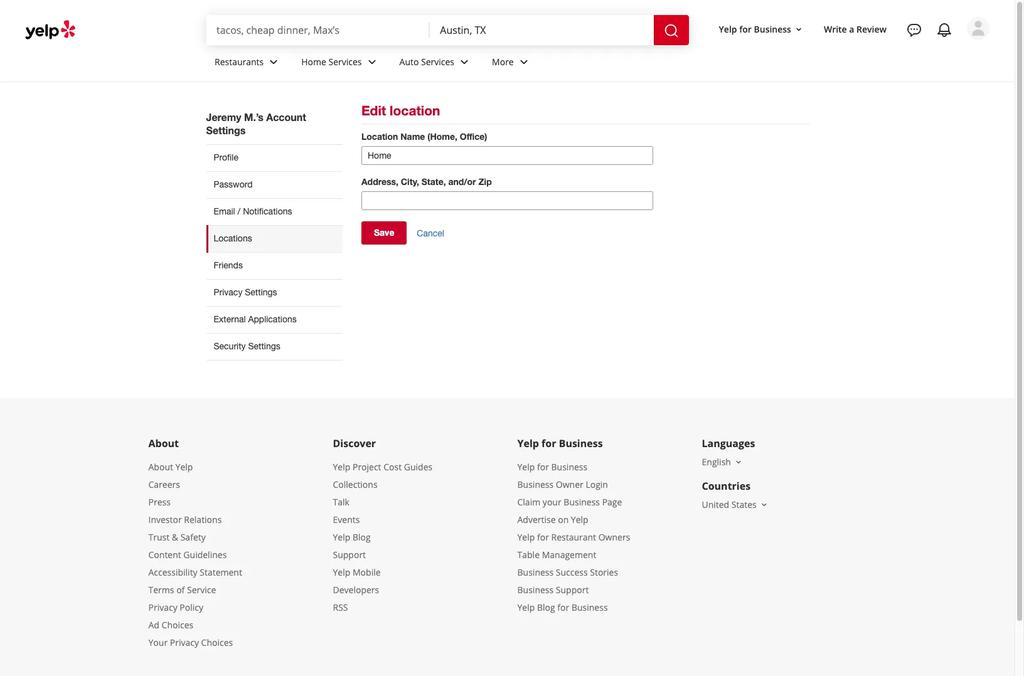 Task type: vqa. For each thing, say whether or not it's contained in the screenshot.
locals
no



Task type: locate. For each thing, give the bounding box(es) containing it.
zip
[[479, 176, 492, 187]]

services
[[329, 56, 362, 68], [421, 56, 454, 68]]

/
[[238, 206, 241, 217]]

2 vertical spatial privacy
[[170, 637, 199, 649]]

blog inside yelp for business business owner login claim your business page advertise on yelp yelp for restaurant owners table management business success stories business support yelp blog for business
[[537, 602, 555, 614]]

notifications
[[243, 206, 292, 217]]

privacy policy link
[[148, 602, 203, 614]]

1 horizontal spatial blog
[[537, 602, 555, 614]]

yelp for business left 16 chevron down v2 icon
[[719, 23, 791, 35]]

states
[[732, 499, 757, 511]]

1 vertical spatial support
[[556, 584, 589, 596]]

write
[[824, 23, 847, 35]]

none field near
[[440, 23, 644, 37]]

services right auto
[[421, 56, 454, 68]]

rss link
[[333, 602, 348, 614]]

about up 'careers' "link"
[[148, 461, 173, 473]]

None field
[[217, 23, 420, 37], [440, 23, 644, 37]]

rss
[[333, 602, 348, 614]]

0 vertical spatial yelp for business
[[719, 23, 791, 35]]

0 vertical spatial support
[[333, 549, 366, 561]]

yelp mobile link
[[333, 567, 381, 579]]

table management link
[[518, 549, 597, 561]]

trust & safety link
[[148, 532, 206, 543]]

business up "claim"
[[518, 479, 554, 491]]

1 vertical spatial privacy
[[148, 602, 177, 614]]

choices
[[162, 619, 193, 631], [201, 637, 233, 649]]

email / notifications link
[[206, 198, 343, 225]]

yelp for business up the yelp for business link
[[518, 437, 603, 451]]

1 vertical spatial 16 chevron down v2 image
[[759, 500, 769, 510]]

services right home
[[329, 56, 362, 68]]

profile
[[214, 153, 238, 163]]

review
[[857, 23, 887, 35]]

claim your business page link
[[518, 496, 622, 508]]

friends
[[214, 260, 243, 270]]

business up the yelp for business link
[[559, 437, 603, 451]]

1 horizontal spatial support
[[556, 584, 589, 596]]

address,
[[362, 176, 398, 187]]

24 chevron down v2 image right the restaurants
[[266, 54, 281, 69]]

1 horizontal spatial none field
[[440, 23, 644, 37]]

0 vertical spatial choices
[[162, 619, 193, 631]]

your
[[543, 496, 562, 508]]

settings down jeremy
[[206, 124, 246, 136]]

1 none field from the left
[[217, 23, 420, 37]]

2 none field from the left
[[440, 23, 644, 37]]

support link
[[333, 549, 366, 561]]

0 horizontal spatial blog
[[353, 532, 371, 543]]

service
[[187, 584, 216, 596]]

24 chevron down v2 image inside auto services link
[[457, 54, 472, 69]]

your
[[148, 637, 168, 649]]

none field up more link
[[440, 23, 644, 37]]

0 horizontal spatial yelp for business
[[518, 437, 603, 451]]

16 chevron down v2 image right states
[[759, 500, 769, 510]]

yelp down support link
[[333, 567, 350, 579]]

0 vertical spatial 16 chevron down v2 image
[[734, 457, 744, 467]]

24 chevron down v2 image inside home services link
[[364, 54, 379, 69]]

24 chevron down v2 image
[[266, 54, 281, 69], [364, 54, 379, 69], [457, 54, 472, 69], [516, 54, 531, 69]]

0 horizontal spatial support
[[333, 549, 366, 561]]

privacy down the terms
[[148, 602, 177, 614]]

external applications
[[214, 314, 297, 324]]

1 horizontal spatial 16 chevron down v2 image
[[759, 500, 769, 510]]

of
[[176, 584, 185, 596]]

on
[[558, 514, 569, 526]]

united
[[702, 499, 729, 511]]

yelp
[[719, 23, 737, 35], [518, 437, 539, 451], [175, 461, 193, 473], [333, 461, 350, 473], [518, 461, 535, 473], [571, 514, 589, 526], [333, 532, 350, 543], [518, 532, 535, 543], [333, 567, 350, 579], [518, 602, 535, 614]]

business up the owner
[[551, 461, 588, 473]]

0 vertical spatial privacy
[[214, 287, 243, 297]]

24 chevron down v2 image for restaurants
[[266, 54, 281, 69]]

24 chevron down v2 image inside restaurants link
[[266, 54, 281, 69]]

16 chevron down v2 image inside united states dropdown button
[[759, 500, 769, 510]]

2 about from the top
[[148, 461, 173, 473]]

24 chevron down v2 image right the more
[[516, 54, 531, 69]]

messages image
[[907, 23, 922, 38]]

friends link
[[206, 252, 343, 279]]

save
[[374, 227, 394, 238]]

name
[[401, 131, 425, 142]]

16 chevron down v2 image inside "english" dropdown button
[[734, 457, 744, 467]]

24 chevron down v2 image inside more link
[[516, 54, 531, 69]]

for
[[739, 23, 752, 35], [542, 437, 556, 451], [537, 461, 549, 473], [537, 532, 549, 543], [558, 602, 569, 614]]

settings inside jeremy m.'s account settings
[[206, 124, 246, 136]]

0 horizontal spatial 16 chevron down v2 image
[[734, 457, 744, 467]]

save button
[[362, 222, 407, 245]]

external
[[214, 314, 246, 324]]

2 vertical spatial settings
[[248, 341, 280, 351]]

yelp up 'careers' "link"
[[175, 461, 193, 473]]

support down success
[[556, 584, 589, 596]]

4 24 chevron down v2 image from the left
[[516, 54, 531, 69]]

external applications link
[[206, 306, 343, 333]]

0 vertical spatial about
[[148, 437, 179, 451]]

yelp down events at the bottom left
[[333, 532, 350, 543]]

1 services from the left
[[329, 56, 362, 68]]

16 chevron down v2 image
[[734, 457, 744, 467], [759, 500, 769, 510]]

security settings
[[214, 341, 280, 351]]

0 horizontal spatial choices
[[162, 619, 193, 631]]

about yelp careers press investor relations trust & safety content guidelines accessibility statement terms of service privacy policy ad choices your privacy choices
[[148, 461, 242, 649]]

collections
[[333, 479, 378, 491]]

blog up support link
[[353, 532, 371, 543]]

m.'s
[[244, 111, 263, 123]]

1 vertical spatial about
[[148, 461, 173, 473]]

mobile
[[353, 567, 381, 579]]

0 vertical spatial settings
[[206, 124, 246, 136]]

talk
[[333, 496, 350, 508]]

1 about from the top
[[148, 437, 179, 451]]

office)
[[460, 131, 487, 142]]

16 chevron down v2 image for countries
[[759, 500, 769, 510]]

about inside about yelp careers press investor relations trust & safety content guidelines accessibility statement terms of service privacy policy ad choices your privacy choices
[[148, 461, 173, 473]]

about yelp link
[[148, 461, 193, 473]]

english button
[[702, 456, 744, 468]]

0 horizontal spatial services
[[329, 56, 362, 68]]

careers link
[[148, 479, 180, 491]]

ad
[[148, 619, 159, 631]]

email / notifications
[[214, 206, 292, 217]]

write a review
[[824, 23, 887, 35]]

owner
[[556, 479, 584, 491]]

yelp inside yelp for business button
[[719, 23, 737, 35]]

careers
[[148, 479, 180, 491]]

management
[[542, 549, 597, 561]]

about up about yelp link
[[148, 437, 179, 451]]

notifications image
[[937, 23, 952, 38]]

settings inside privacy settings link
[[245, 287, 277, 297]]

privacy down ad choices link
[[170, 637, 199, 649]]

1 vertical spatial settings
[[245, 287, 277, 297]]

3 24 chevron down v2 image from the left
[[457, 54, 472, 69]]

settings up external applications
[[245, 287, 277, 297]]

talk link
[[333, 496, 350, 508]]

choices down policy
[[201, 637, 233, 649]]

0 vertical spatial blog
[[353, 532, 371, 543]]

1 24 chevron down v2 image from the left
[[266, 54, 281, 69]]

for left 16 chevron down v2 icon
[[739, 23, 752, 35]]

settings
[[206, 124, 246, 136], [245, 287, 277, 297], [248, 341, 280, 351]]

1 horizontal spatial yelp for business
[[719, 23, 791, 35]]

0 horizontal spatial none field
[[217, 23, 420, 37]]

restaurant
[[551, 532, 596, 543]]

edit location
[[362, 103, 440, 119]]

yelp down business support link
[[518, 602, 535, 614]]

settings inside "security settings" link
[[248, 341, 280, 351]]

None text field
[[362, 146, 653, 165], [362, 191, 653, 210], [362, 146, 653, 165], [362, 191, 653, 210]]

yelp up "claim"
[[518, 461, 535, 473]]

support down yelp blog link
[[333, 549, 366, 561]]

settings down applications
[[248, 341, 280, 351]]

table
[[518, 549, 540, 561]]

for up the yelp for business link
[[542, 437, 556, 451]]

1 horizontal spatial choices
[[201, 637, 233, 649]]

your privacy choices link
[[148, 637, 233, 649]]

location
[[362, 131, 398, 142]]

None search field
[[206, 15, 691, 45]]

16 chevron down v2 image
[[794, 24, 804, 34]]

choices down privacy policy link
[[162, 619, 193, 631]]

none field up home
[[217, 23, 420, 37]]

password link
[[206, 171, 343, 198]]

business up yelp blog for business link on the bottom right of page
[[518, 584, 554, 596]]

cost
[[384, 461, 402, 473]]

yelp up 'table'
[[518, 532, 535, 543]]

yelp right "search" "icon"
[[719, 23, 737, 35]]

1 horizontal spatial services
[[421, 56, 454, 68]]

location name (home, office)
[[362, 131, 487, 142]]

24 chevron down v2 image right auto services
[[457, 54, 472, 69]]

Near text field
[[440, 23, 644, 37]]

blog down business support link
[[537, 602, 555, 614]]

none field find
[[217, 23, 420, 37]]

16 chevron down v2 image down languages
[[734, 457, 744, 467]]

yelp up the yelp for business link
[[518, 437, 539, 451]]

business left 16 chevron down v2 icon
[[754, 23, 791, 35]]

2 services from the left
[[421, 56, 454, 68]]

privacy down friends
[[214, 287, 243, 297]]

about
[[148, 437, 179, 451], [148, 461, 173, 473]]

Find text field
[[217, 23, 420, 37]]

yelp for business
[[719, 23, 791, 35], [518, 437, 603, 451]]

2 24 chevron down v2 image from the left
[[364, 54, 379, 69]]

jeremy
[[206, 111, 241, 123]]

1 vertical spatial yelp for business
[[518, 437, 603, 451]]

24 chevron down v2 image left auto
[[364, 54, 379, 69]]

and/or
[[448, 176, 476, 187]]

1 vertical spatial blog
[[537, 602, 555, 614]]

password
[[214, 179, 253, 190]]

accessibility statement link
[[148, 567, 242, 579]]

ad choices link
[[148, 619, 193, 631]]



Task type: describe. For each thing, give the bounding box(es) containing it.
business owner login link
[[518, 479, 608, 491]]

investor relations link
[[148, 514, 222, 526]]

24 chevron down v2 image for more
[[516, 54, 531, 69]]

services for home services
[[329, 56, 362, 68]]

location
[[390, 103, 440, 119]]

24 chevron down v2 image for home services
[[364, 54, 379, 69]]

business down the "stories"
[[572, 602, 608, 614]]

email
[[214, 206, 235, 217]]

yelp for restaurant owners link
[[518, 532, 630, 543]]

jeremy m. image
[[967, 17, 990, 40]]

business success stories link
[[518, 567, 618, 579]]

yelp for business inside button
[[719, 23, 791, 35]]

business support link
[[518, 584, 589, 596]]

about for about
[[148, 437, 179, 451]]

security
[[214, 341, 246, 351]]

yelp project cost guides link
[[333, 461, 433, 473]]

events link
[[333, 514, 360, 526]]

cancel link
[[417, 228, 444, 239]]

16 chevron down v2 image for languages
[[734, 457, 744, 467]]

yelp blog link
[[333, 532, 371, 543]]

terms
[[148, 584, 174, 596]]

statement
[[200, 567, 242, 579]]

policy
[[180, 602, 203, 614]]

yelp up collections
[[333, 461, 350, 473]]

yelp for business business owner login claim your business page advertise on yelp yelp for restaurant owners table management business success stories business support yelp blog for business
[[518, 461, 630, 614]]

search image
[[664, 23, 679, 38]]

events
[[333, 514, 360, 526]]

english
[[702, 456, 731, 468]]

yelp blog for business link
[[518, 602, 608, 614]]

guides
[[404, 461, 433, 473]]

advertise
[[518, 514, 556, 526]]

cancel
[[417, 228, 444, 238]]

support inside yelp project cost guides collections talk events yelp blog support yelp mobile developers rss
[[333, 549, 366, 561]]

collections link
[[333, 479, 378, 491]]

restaurants link
[[205, 45, 291, 82]]

stories
[[590, 567, 618, 579]]

relations
[[184, 514, 222, 526]]

locations link
[[206, 225, 343, 252]]

owners
[[599, 532, 630, 543]]

(home,
[[428, 131, 458, 142]]

accessibility
[[148, 567, 197, 579]]

terms of service link
[[148, 584, 216, 596]]

for inside button
[[739, 23, 752, 35]]

privacy settings link
[[206, 279, 343, 306]]

about for about yelp careers press investor relations trust & safety content guidelines accessibility statement terms of service privacy policy ad choices your privacy choices
[[148, 461, 173, 473]]

restaurants
[[215, 56, 264, 68]]

united states button
[[702, 499, 769, 511]]

security settings link
[[206, 333, 343, 361]]

languages
[[702, 437, 755, 451]]

yelp for business button
[[714, 18, 809, 41]]

content guidelines link
[[148, 549, 227, 561]]

auto
[[400, 56, 419, 68]]

press link
[[148, 496, 171, 508]]

more link
[[482, 45, 541, 82]]

settings for privacy
[[245, 287, 277, 297]]

auto services
[[400, 56, 454, 68]]

24 chevron down v2 image for auto services
[[457, 54, 472, 69]]

blog inside yelp project cost guides collections talk events yelp blog support yelp mobile developers rss
[[353, 532, 371, 543]]

content
[[148, 549, 181, 561]]

for down advertise
[[537, 532, 549, 543]]

page
[[602, 496, 622, 508]]

business categories element
[[205, 45, 990, 82]]

support inside yelp for business business owner login claim your business page advertise on yelp yelp for restaurant owners table management business success stories business support yelp blog for business
[[556, 584, 589, 596]]

guidelines
[[183, 549, 227, 561]]

privacy settings
[[214, 287, 277, 297]]

home services link
[[291, 45, 389, 82]]

user actions element
[[709, 16, 1007, 93]]

for down business support link
[[558, 602, 569, 614]]

for up business owner login link
[[537, 461, 549, 473]]

investor
[[148, 514, 182, 526]]

services for auto services
[[421, 56, 454, 68]]

&
[[172, 532, 178, 543]]

countries
[[702, 479, 751, 493]]

1 vertical spatial choices
[[201, 637, 233, 649]]

united states
[[702, 499, 757, 511]]

home services
[[301, 56, 362, 68]]

press
[[148, 496, 171, 508]]

a
[[849, 23, 855, 35]]

business down 'table'
[[518, 567, 554, 579]]

business inside yelp for business button
[[754, 23, 791, 35]]

applications
[[248, 314, 297, 324]]

more
[[492, 56, 514, 68]]

yelp right on
[[571, 514, 589, 526]]

yelp inside about yelp careers press investor relations trust & safety content guidelines accessibility statement terms of service privacy policy ad choices your privacy choices
[[175, 461, 193, 473]]

discover
[[333, 437, 376, 451]]

account
[[266, 111, 306, 123]]

login
[[586, 479, 608, 491]]

jeremy m.'s account settings
[[206, 111, 306, 136]]

write a review link
[[819, 18, 892, 41]]

claim
[[518, 496, 541, 508]]

developers
[[333, 584, 379, 596]]

business down the owner
[[564, 496, 600, 508]]

auto services link
[[389, 45, 482, 82]]

settings for security
[[248, 341, 280, 351]]

home
[[301, 56, 326, 68]]



